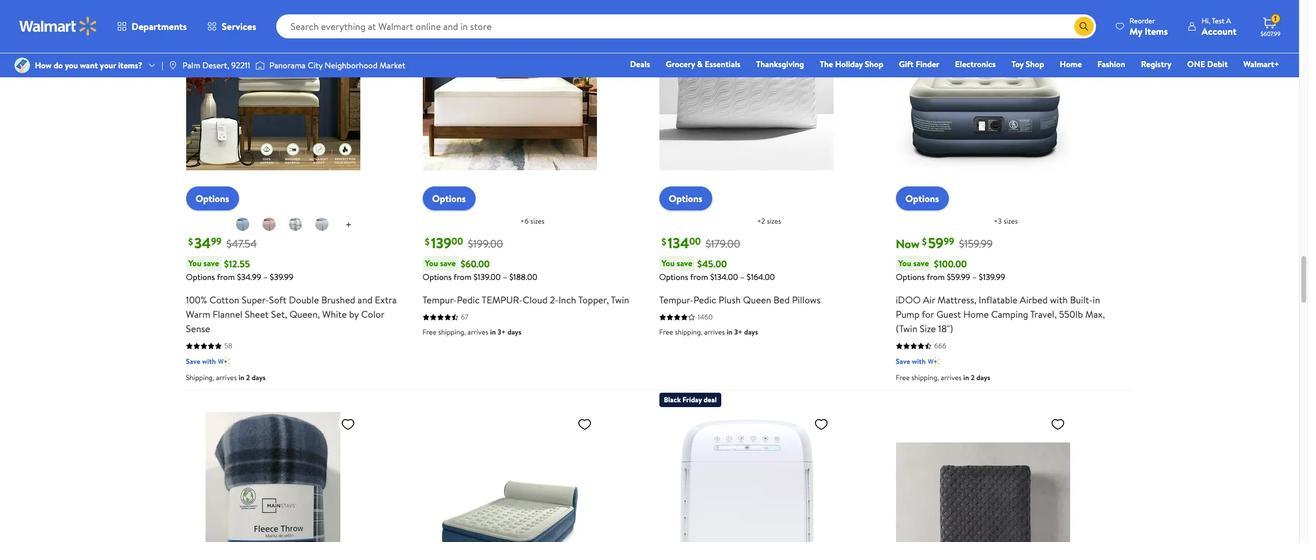 Task type: describe. For each thing, give the bounding box(es) containing it.
inch
[[559, 294, 576, 307]]

toy
[[1012, 58, 1024, 70]]

1 2 from the left
[[246, 373, 250, 383]]

save for $12.55
[[203, 258, 219, 270]]

+
[[345, 217, 352, 232]]

camping
[[991, 308, 1028, 322]]

grocery & essentials
[[666, 58, 741, 70]]

reorder my items
[[1130, 15, 1168, 38]]

tempur-pedic plush queen bed pillows
[[659, 294, 821, 307]]

topper,
[[578, 294, 609, 307]]

services button
[[197, 12, 266, 41]]

pedic for 134
[[694, 294, 716, 307]]

set,
[[271, 308, 287, 322]]

sense
[[186, 323, 210, 336]]

$ inside now $ 59 99 $159.99
[[922, 236, 927, 249]]

save for $
[[896, 357, 910, 367]]

want
[[80, 59, 98, 71]]

options up 134
[[669, 192, 703, 206]]

blue image
[[236, 218, 250, 232]]

mainstays blue plaid plush throw blanket, standard throw image
[[186, 413, 360, 543]]

thanksgiving
[[756, 58, 804, 70]]

options inside the you save $100.00 options from $59.99 – $139.99
[[896, 272, 925, 284]]

better homes & gardens signature soft texture bath towel, gray image
[[896, 413, 1070, 543]]

services
[[222, 20, 256, 33]]

palm
[[183, 59, 200, 71]]

light grey image
[[315, 218, 329, 232]]

options link for 34
[[186, 187, 239, 211]]

134
[[668, 233, 689, 254]]

electronics
[[955, 58, 996, 70]]

airbed
[[1020, 294, 1048, 307]]

100% cotton super-soft double brushed and extra warm flannel sheet set, queen, white by color sense
[[186, 294, 397, 336]]

1460
[[698, 312, 713, 323]]

$12.55
[[224, 258, 250, 271]]

departments
[[132, 20, 187, 33]]

grocery & essentials link
[[660, 58, 746, 71]]

save with for 34
[[186, 357, 216, 367]]

1 horizontal spatial home
[[1060, 58, 1082, 70]]

$ for 134
[[662, 236, 666, 249]]

super-
[[242, 294, 269, 307]]

cotton
[[209, 294, 239, 307]]

 image for how
[[14, 58, 30, 73]]

arrives down 1460 on the bottom of the page
[[704, 328, 725, 338]]

twin
[[611, 294, 629, 307]]

search icon image
[[1079, 22, 1089, 31]]

add to favorites list, mainstays blue plaid plush throw blanket, standard throw image
[[341, 418, 355, 433]]

2 horizontal spatial shipping,
[[912, 373, 939, 383]]

you
[[65, 59, 78, 71]]

00 for 139
[[452, 235, 463, 249]]

you for $60.00
[[425, 258, 438, 270]]

guest
[[937, 308, 961, 322]]

and
[[358, 294, 373, 307]]

built-
[[1070, 294, 1093, 307]]

you save $100.00 options from $59.99 – $139.99
[[896, 258, 1005, 284]]

tempur- for 139
[[423, 294, 457, 307]]

you save $60.00 options from $139.00 – $188.00
[[423, 258, 537, 284]]

options up 34
[[196, 192, 229, 206]]

save for $100.00
[[913, 258, 929, 270]]

flannel
[[213, 308, 242, 322]]

pillows
[[792, 294, 821, 307]]

59
[[928, 233, 944, 254]]

how do you want your items?
[[35, 59, 142, 71]]

free shipping, arrives in 3+ days for 134
[[659, 328, 758, 338]]

free for 134
[[659, 328, 673, 338]]

the holiday shop
[[820, 58, 883, 70]]

1
[[1274, 13, 1277, 24]]

$159.99
[[959, 237, 993, 252]]

friday
[[683, 395, 702, 406]]

tempur-pedic tempur-cloud 2-inch topper, twin image
[[423, 0, 597, 201]]

palm desert, 92211
[[183, 59, 250, 71]]

account
[[1202, 24, 1237, 38]]

2-
[[550, 294, 559, 307]]

max,
[[1085, 308, 1105, 322]]

– for $100.00
[[972, 272, 977, 284]]

options link for 134
[[659, 187, 712, 211]]

toy shop link
[[1006, 58, 1050, 71]]

Search search field
[[276, 14, 1096, 38]]

00 for 134
[[689, 235, 701, 249]]

you for $45.00
[[662, 258, 675, 270]]

+ button
[[336, 216, 362, 235]]

pedic for 139
[[457, 294, 480, 307]]

arrives down 666
[[941, 373, 962, 383]]

with inside idoo air mattress, inflatable airbed with built-in pump for guest home camping travel, 550lb max, (twin size 18")
[[1050, 294, 1068, 307]]

$ 34 99 $47.54
[[188, 233, 257, 254]]

warm
[[186, 308, 210, 322]]

save for $60.00
[[440, 258, 456, 270]]

home inside idoo air mattress, inflatable airbed with built-in pump for guest home camping travel, 550lb max, (twin size 18")
[[963, 308, 989, 322]]

pump
[[896, 308, 920, 322]]

gift finder
[[899, 58, 940, 70]]

in inside idoo air mattress, inflatable airbed with built-in pump for guest home camping travel, 550lb max, (twin size 18")
[[1093, 294, 1100, 307]]

$39.99
[[270, 272, 293, 284]]

registry link
[[1136, 58, 1177, 71]]

$188.00
[[509, 272, 537, 284]]

departments button
[[107, 12, 197, 41]]

58
[[224, 341, 232, 352]]

now
[[896, 236, 920, 252]]

one debit
[[1187, 58, 1228, 70]]

panorama city neighborhood market
[[269, 59, 406, 71]]

from for $12.55
[[217, 272, 235, 284]]

99 inside now $ 59 99 $159.99
[[944, 235, 954, 249]]

how
[[35, 59, 52, 71]]

2 shop from the left
[[1026, 58, 1044, 70]]

$47.54
[[226, 237, 257, 252]]

from for $45.00
[[690, 272, 708, 284]]

add to favorites list, better homes & gardens signature soft texture bath towel, gray image
[[1051, 418, 1065, 433]]

sizes for 139
[[530, 216, 545, 227]]

one debit link
[[1182, 58, 1233, 71]]

items
[[1145, 24, 1168, 38]]

+2
[[757, 216, 765, 227]]

extra
[[375, 294, 397, 307]]

you for $100.00
[[898, 258, 911, 270]]

free shipping, arrives in 2 days
[[896, 373, 991, 383]]

walmart plus image
[[928, 356, 940, 368]]

+3 sizes
[[994, 216, 1018, 227]]

queen
[[743, 294, 771, 307]]

$34.99
[[237, 272, 261, 284]]

hi, test a account
[[1202, 15, 1237, 38]]

Walmart Site-Wide search field
[[276, 14, 1096, 38]]

the holiday shop link
[[814, 58, 889, 71]]

reorder
[[1130, 15, 1155, 26]]

items?
[[118, 59, 142, 71]]

electronics link
[[950, 58, 1001, 71]]

one
[[1187, 58, 1205, 70]]

18")
[[938, 323, 953, 336]]

gift finder link
[[894, 58, 945, 71]]

$164.00
[[747, 272, 775, 284]]

with for 59
[[912, 357, 926, 367]]

shipping, for 139
[[438, 328, 466, 338]]

idoo air mattress, inflatable airbed with built-in pump for guest home camping travel, 550lb max, (twin size 18")
[[896, 294, 1105, 336]]

with for 99
[[202, 357, 216, 367]]

sizes for 134
[[767, 216, 781, 227]]



Task type: locate. For each thing, give the bounding box(es) containing it.
666
[[934, 341, 946, 352]]

with
[[1050, 294, 1068, 307], [202, 357, 216, 367], [912, 357, 926, 367]]

save down now
[[913, 258, 929, 270]]

save up the shipping, at the left bottom of the page
[[186, 357, 200, 367]]

0 horizontal spatial home
[[963, 308, 989, 322]]

3+ for 134
[[734, 328, 742, 338]]

1 00 from the left
[[452, 235, 463, 249]]

4 options link from the left
[[896, 187, 949, 211]]

options
[[196, 192, 229, 206], [432, 192, 466, 206], [669, 192, 703, 206], [905, 192, 939, 206], [186, 272, 215, 284], [423, 272, 452, 284], [659, 272, 688, 284], [896, 272, 925, 284]]

walmart+ link
[[1238, 58, 1285, 71]]

0 horizontal spatial pedic
[[457, 294, 480, 307]]

$ left 59
[[922, 236, 927, 249]]

0 vertical spatial home
[[1060, 58, 1082, 70]]

save
[[186, 357, 200, 367], [896, 357, 910, 367]]

sizes right +6
[[530, 216, 545, 227]]

0 horizontal spatial save with
[[186, 357, 216, 367]]

2 horizontal spatial free
[[896, 373, 910, 383]]

grey plaid image
[[288, 218, 303, 232]]

options inside the you save $12.55 options from $34.99 – $39.99
[[186, 272, 215, 284]]

shop right holiday
[[865, 58, 883, 70]]

save inside you save $60.00 options from $139.00 – $188.00
[[440, 258, 456, 270]]

save inside the you save $100.00 options from $59.99 – $139.99
[[913, 258, 929, 270]]

1 horizontal spatial 00
[[689, 235, 701, 249]]

3 options link from the left
[[659, 187, 712, 211]]

1 99 from the left
[[211, 235, 222, 249]]

99 left $47.54
[[211, 235, 222, 249]]

1 horizontal spatial free shipping, arrives in 3+ days
[[659, 328, 758, 338]]

pedic up 67
[[457, 294, 480, 307]]

free
[[423, 328, 437, 338], [659, 328, 673, 338], [896, 373, 910, 383]]

3+ for 139
[[498, 328, 506, 338]]

0 horizontal spatial tempur-
[[423, 294, 457, 307]]

gift
[[899, 58, 914, 70]]

cloud
[[523, 294, 548, 307]]

4 you from the left
[[898, 258, 911, 270]]

walmart plus image
[[218, 356, 230, 368]]

toy shop
[[1012, 58, 1044, 70]]

0 horizontal spatial free shipping, arrives in 3+ days
[[423, 328, 521, 338]]

2 from from the left
[[454, 272, 472, 284]]

blush image
[[262, 218, 276, 232]]

&
[[697, 58, 703, 70]]

1 horizontal spatial free
[[659, 328, 673, 338]]

black friday deal
[[664, 395, 717, 406]]

1 save from the left
[[186, 357, 200, 367]]

with left walmart plus image
[[202, 357, 216, 367]]

with up 550lb
[[1050, 294, 1068, 307]]

walmart image
[[19, 17, 97, 36]]

1 $ from the left
[[188, 236, 193, 249]]

from down $45.00
[[690, 272, 708, 284]]

2 you from the left
[[425, 258, 438, 270]]

3+ down tempur-pedic plush queen bed pillows
[[734, 328, 742, 338]]

idoo
[[896, 294, 921, 307]]

home link
[[1055, 58, 1087, 71]]

550lb
[[1059, 308, 1083, 322]]

save with for $
[[896, 357, 926, 367]]

1 horizontal spatial save with
[[896, 357, 926, 367]]

pedic up 1460 on the bottom of the page
[[694, 294, 716, 307]]

1 3+ from the left
[[498, 328, 506, 338]]

days
[[507, 328, 521, 338], [744, 328, 758, 338], [252, 373, 266, 383], [977, 373, 991, 383]]

2 horizontal spatial sizes
[[1004, 216, 1018, 227]]

0 horizontal spatial save
[[186, 357, 200, 367]]

tempur-
[[482, 294, 523, 307]]

tempur- for 134
[[659, 294, 694, 307]]

00 inside $ 134 00 $179.00
[[689, 235, 701, 249]]

92211
[[231, 59, 250, 71]]

1 vertical spatial home
[[963, 308, 989, 322]]

options link up the 'blue' image
[[186, 187, 239, 211]]

3 $ from the left
[[662, 236, 666, 249]]

0 horizontal spatial free
[[423, 328, 437, 338]]

2
[[246, 373, 250, 383], [971, 373, 975, 383]]

2 free shipping, arrives in 3+ days from the left
[[659, 328, 758, 338]]

00 left $199.00
[[452, 235, 463, 249]]

arrives down walmart plus image
[[216, 373, 237, 383]]

1 from from the left
[[217, 272, 235, 284]]

shipping, down 67
[[438, 328, 466, 338]]

 image for palm
[[168, 61, 178, 70]]

0 horizontal spatial shop
[[865, 58, 883, 70]]

– for $12.55
[[263, 272, 268, 284]]

– inside you save $45.00 options from $134.00 – $164.00
[[740, 272, 745, 284]]

1 tempur- from the left
[[423, 294, 457, 307]]

2 save with from the left
[[896, 357, 926, 367]]

you inside the you save $100.00 options from $59.99 – $139.99
[[898, 258, 911, 270]]

you inside you save $45.00 options from $134.00 – $164.00
[[662, 258, 675, 270]]

2 $ from the left
[[425, 236, 430, 249]]

100% cotton super-soft double brushed and extra warm flannel sheet set, queen, white by color sense image
[[186, 0, 360, 201]]

3 – from the left
[[740, 272, 745, 284]]

0 horizontal spatial 3+
[[498, 328, 506, 338]]

+6
[[520, 216, 529, 227]]

– right $134.00
[[740, 272, 745, 284]]

$ left 134
[[662, 236, 666, 249]]

1 horizontal spatial sizes
[[767, 216, 781, 227]]

00 inside $ 139 00 $199.00
[[452, 235, 463, 249]]

3+ down "tempur-"
[[498, 328, 506, 338]]

0 horizontal spatial with
[[202, 357, 216, 367]]

4 $ from the left
[[922, 236, 927, 249]]

1 horizontal spatial  image
[[168, 61, 178, 70]]

from inside the you save $100.00 options from $59.99 – $139.99
[[927, 272, 945, 284]]

you down 134
[[662, 258, 675, 270]]

1 horizontal spatial 3+
[[734, 328, 742, 338]]

$ left 139
[[425, 236, 430, 249]]

2 2 from the left
[[971, 373, 975, 383]]

shipping, down walmart plus icon
[[912, 373, 939, 383]]

you for $12.55
[[188, 258, 201, 270]]

1 pedic from the left
[[457, 294, 480, 307]]

save down 34
[[203, 258, 219, 270]]

white
[[322, 308, 347, 322]]

home down 'mattress,'
[[963, 308, 989, 322]]

– right $139.00
[[503, 272, 507, 284]]

sheet
[[245, 308, 269, 322]]

99 inside $ 34 99 $47.54
[[211, 235, 222, 249]]

1 options link from the left
[[186, 187, 239, 211]]

save for 34
[[186, 357, 200, 367]]

options link for $
[[896, 187, 949, 211]]

free shipping, arrives in 3+ days
[[423, 328, 521, 338], [659, 328, 758, 338]]

you down now
[[898, 258, 911, 270]]

save down 139
[[440, 258, 456, 270]]

you down 139
[[425, 258, 438, 270]]

– right $59.99 at bottom right
[[972, 272, 977, 284]]

test
[[1212, 15, 1225, 26]]

save with up the shipping, at the left bottom of the page
[[186, 357, 216, 367]]

$179.00
[[706, 237, 740, 252]]

you save $45.00 options from $134.00 – $164.00
[[659, 258, 775, 284]]

deals link
[[625, 58, 656, 71]]

hi,
[[1202, 15, 1211, 26]]

3+
[[498, 328, 506, 338], [734, 328, 742, 338]]

– left $39.99
[[263, 272, 268, 284]]

1 horizontal spatial shipping,
[[675, 328, 703, 338]]

size
[[920, 323, 936, 336]]

options link up 59
[[896, 187, 949, 211]]

+6 sizes
[[520, 216, 545, 227]]

4 – from the left
[[972, 272, 977, 284]]

options inside you save $45.00 options from $134.00 – $164.00
[[659, 272, 688, 284]]

$139.00
[[474, 272, 501, 284]]

tempur-pedic plush queen bed pillows image
[[659, 0, 833, 201]]

free shipping, arrives in 3+ days for 139
[[423, 328, 521, 338]]

– for $60.00
[[503, 272, 507, 284]]

shipping, down 1460 on the bottom of the page
[[675, 328, 703, 338]]

options up 59
[[905, 192, 939, 206]]

save inside you save $45.00 options from $134.00 – $164.00
[[677, 258, 693, 270]]

2 tempur- from the left
[[659, 294, 694, 307]]

my
[[1130, 24, 1142, 38]]

2 options link from the left
[[423, 187, 476, 211]]

options link for 139
[[423, 187, 476, 211]]

from down $60.00
[[454, 272, 472, 284]]

finder
[[916, 58, 940, 70]]

1 horizontal spatial 99
[[944, 235, 954, 249]]

 image
[[255, 59, 265, 71]]

99 up $100.00
[[944, 235, 954, 249]]

options up "100%"
[[186, 272, 215, 284]]

plush
[[719, 294, 741, 307]]

travel,
[[1030, 308, 1057, 322]]

msa3 air purifier for allergy and asthma true hepa filter for 1590 sq ft large room image
[[659, 413, 833, 543]]

save with left walmart plus icon
[[896, 357, 926, 367]]

your
[[100, 59, 116, 71]]

you down 34
[[188, 258, 201, 270]]

1 sizes from the left
[[530, 216, 545, 227]]

arrives down 67
[[468, 328, 488, 338]]

from inside you save $60.00 options from $139.00 – $188.00
[[454, 272, 472, 284]]

0 horizontal spatial shipping,
[[438, 328, 466, 338]]

0 horizontal spatial sizes
[[530, 216, 545, 227]]

3 you from the left
[[662, 258, 675, 270]]

idoo air mattress, inflatable airbed with built-in pump for guest home camping travel, 550lb max, (twin size 18") image
[[896, 0, 1070, 201]]

from down $100.00
[[927, 272, 945, 284]]

 image
[[14, 58, 30, 73], [168, 61, 178, 70]]

black
[[664, 395, 681, 406]]

free shipping, arrives in 3+ days down 67
[[423, 328, 521, 338]]

pedic
[[457, 294, 480, 307], [694, 294, 716, 307]]

00 left $179.00
[[689, 235, 701, 249]]

3 save from the left
[[677, 258, 693, 270]]

4 from from the left
[[927, 272, 945, 284]]

from for $100.00
[[927, 272, 945, 284]]

intex dura-beam deluxe ultra plush headboard with built-in pump (18" mattress height) - queen image
[[423, 413, 597, 543]]

brushed
[[321, 294, 355, 307]]

with left walmart plus icon
[[912, 357, 926, 367]]

2 99 from the left
[[944, 235, 954, 249]]

1 you from the left
[[188, 258, 201, 270]]

sizes right +2
[[767, 216, 781, 227]]

sizes for $
[[1004, 216, 1018, 227]]

options down 139
[[423, 272, 452, 284]]

– inside you save $60.00 options from $139.00 – $188.00
[[503, 272, 507, 284]]

$ for 34
[[188, 236, 193, 249]]

save for $45.00
[[677, 258, 693, 270]]

you inside the you save $12.55 options from $34.99 – $39.99
[[188, 258, 201, 270]]

from down $12.55
[[217, 272, 235, 284]]

tempur- down you save $45.00 options from $134.00 – $164.00
[[659, 294, 694, 307]]

$ for 139
[[425, 236, 430, 249]]

by
[[349, 308, 359, 322]]

1 – from the left
[[263, 272, 268, 284]]

1 horizontal spatial with
[[912, 357, 926, 367]]

options up idoo at the bottom right of the page
[[896, 272, 925, 284]]

$45.00
[[697, 258, 727, 271]]

1 horizontal spatial tempur-
[[659, 294, 694, 307]]

1 horizontal spatial pedic
[[694, 294, 716, 307]]

1 horizontal spatial 2
[[971, 373, 975, 383]]

4 save from the left
[[913, 258, 929, 270]]

2 horizontal spatial with
[[1050, 294, 1068, 307]]

from inside the you save $12.55 options from $34.99 – $39.99
[[217, 272, 235, 284]]

0 horizontal spatial 99
[[211, 235, 222, 249]]

now $ 59 99 $159.99
[[896, 233, 993, 254]]

$ left 34
[[188, 236, 193, 249]]

$199.00
[[468, 237, 503, 252]]

save left walmart plus icon
[[896, 357, 910, 367]]

shipping, arrives in 2 days
[[186, 373, 266, 383]]

shipping, for 134
[[675, 328, 703, 338]]

save down 134
[[677, 258, 693, 270]]

options link
[[186, 187, 239, 211], [423, 187, 476, 211], [659, 187, 712, 211], [896, 187, 949, 211]]

1 save from the left
[[203, 258, 219, 270]]

2 3+ from the left
[[734, 328, 742, 338]]

inflatable
[[979, 294, 1018, 307]]

options inside you save $60.00 options from $139.00 – $188.00
[[423, 272, 452, 284]]

1 shop from the left
[[865, 58, 883, 70]]

|
[[162, 59, 163, 71]]

$ inside $ 134 00 $179.00
[[662, 236, 666, 249]]

–
[[263, 272, 268, 284], [503, 272, 507, 284], [740, 272, 745, 284], [972, 272, 977, 284]]

1 free shipping, arrives in 3+ days from the left
[[423, 328, 521, 338]]

fashion
[[1098, 58, 1125, 70]]

options down 134
[[659, 272, 688, 284]]

shipping,
[[186, 373, 214, 383]]

city
[[308, 59, 323, 71]]

from inside you save $45.00 options from $134.00 – $164.00
[[690, 272, 708, 284]]

2 pedic from the left
[[694, 294, 716, 307]]

 image right | in the top of the page
[[168, 61, 178, 70]]

home down search icon
[[1060, 58, 1082, 70]]

sizes right +3
[[1004, 216, 1018, 227]]

– inside the you save $12.55 options from $34.99 – $39.99
[[263, 272, 268, 284]]

 image left how
[[14, 58, 30, 73]]

add to favorites list, intex dura-beam deluxe ultra plush headboard with built-in pump (18" mattress height) - queen image
[[578, 418, 592, 433]]

2 save from the left
[[440, 258, 456, 270]]

– for $45.00
[[740, 272, 745, 284]]

3 from from the left
[[690, 272, 708, 284]]

registry
[[1141, 58, 1172, 70]]

free shipping, arrives in 3+ days down 1460 on the bottom of the page
[[659, 328, 758, 338]]

from
[[217, 272, 235, 284], [454, 272, 472, 284], [690, 272, 708, 284], [927, 272, 945, 284]]

essentials
[[705, 58, 741, 70]]

$134.00
[[710, 272, 738, 284]]

0 horizontal spatial 2
[[246, 373, 250, 383]]

1 save with from the left
[[186, 357, 216, 367]]

$ inside $ 34 99 $47.54
[[188, 236, 193, 249]]

00
[[452, 235, 463, 249], [689, 235, 701, 249]]

shop right the toy on the right top of the page
[[1026, 58, 1044, 70]]

you inside you save $60.00 options from $139.00 – $188.00
[[425, 258, 438, 270]]

1 $607.99
[[1261, 13, 1281, 38]]

1 horizontal spatial save
[[896, 357, 910, 367]]

3 sizes from the left
[[1004, 216, 1018, 227]]

0 horizontal spatial  image
[[14, 58, 30, 73]]

34
[[194, 233, 211, 254]]

walmart+
[[1244, 58, 1279, 70]]

100%
[[186, 294, 207, 307]]

2 save from the left
[[896, 357, 910, 367]]

0 horizontal spatial 00
[[452, 235, 463, 249]]

2 00 from the left
[[689, 235, 701, 249]]

panorama
[[269, 59, 306, 71]]

options link up 139
[[423, 187, 476, 211]]

$ 139 00 $199.00
[[425, 233, 503, 254]]

soft
[[269, 294, 287, 307]]

2 – from the left
[[503, 272, 507, 284]]

2 sizes from the left
[[767, 216, 781, 227]]

options up 139
[[432, 192, 466, 206]]

1 horizontal spatial shop
[[1026, 58, 1044, 70]]

– inside the you save $100.00 options from $59.99 – $139.99
[[972, 272, 977, 284]]

add to favorites list, msa3 air purifier for allergy and asthma true hepa filter for 1590 sq ft large room image
[[814, 418, 829, 433]]

$ inside $ 139 00 $199.00
[[425, 236, 430, 249]]

a
[[1226, 15, 1231, 26]]

free for 139
[[423, 328, 437, 338]]

shipping,
[[438, 328, 466, 338], [675, 328, 703, 338], [912, 373, 939, 383]]

tempur- down you save $60.00 options from $139.00 – $188.00
[[423, 294, 457, 307]]

you save $12.55 options from $34.99 – $39.99
[[186, 258, 293, 284]]

67
[[461, 312, 468, 323]]

139
[[431, 233, 452, 254]]

from for $60.00
[[454, 272, 472, 284]]

options link up 134
[[659, 187, 712, 211]]

save inside the you save $12.55 options from $34.99 – $39.99
[[203, 258, 219, 270]]



Task type: vqa. For each thing, say whether or not it's contained in the screenshot.
Free related to 139
yes



